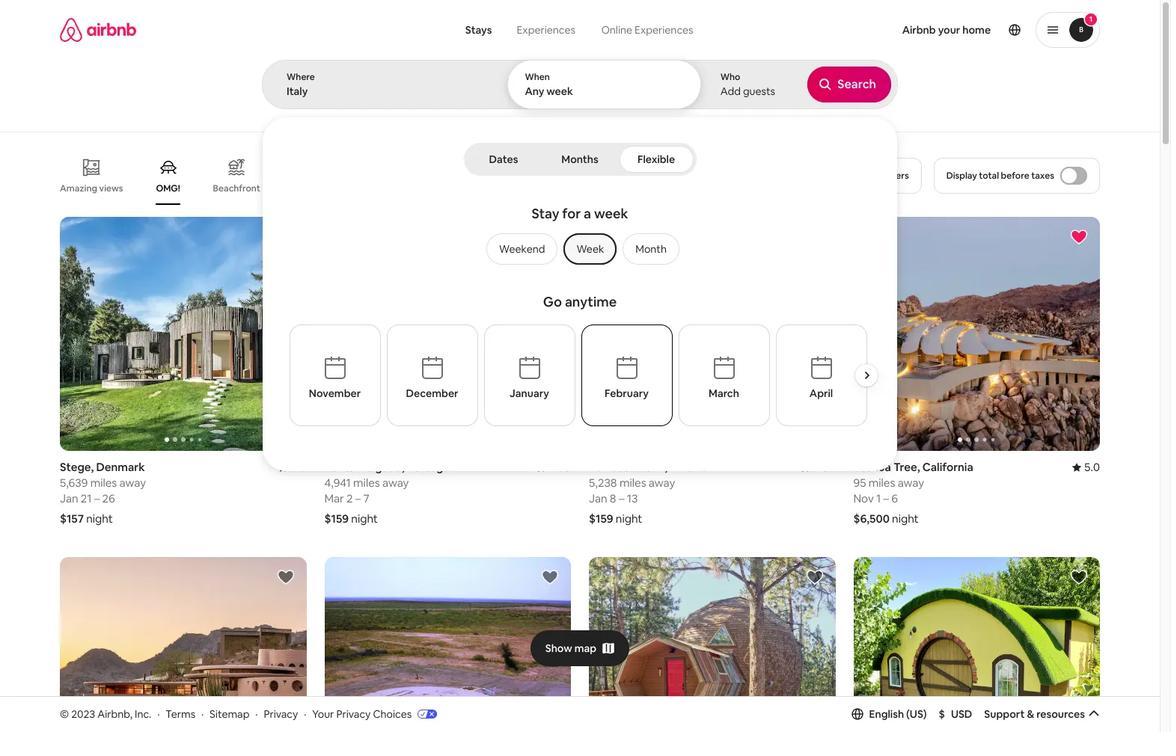 Task type: vqa. For each thing, say whether or not it's contained in the screenshot.
Camping
no



Task type: describe. For each thing, give the bounding box(es) containing it.
show map button
[[531, 631, 630, 667]]

pelkosenniemi,
[[589, 460, 668, 475]]

5.0 for joshua tree, california 95 miles away nov 1 – 6 $6,500 night
[[1085, 460, 1101, 475]]

go anytime group
[[289, 287, 885, 452]]

english (us)
[[870, 708, 927, 722]]

8
[[610, 492, 617, 506]]

airbnb your home
[[903, 23, 991, 37]]

1 privacy from the left
[[264, 708, 298, 721]]

denmark
[[96, 460, 145, 475]]

your
[[312, 708, 334, 721]]

13
[[627, 492, 638, 506]]

pelkosenniemi, finland 5,238 miles away jan 8 – 13 $159 night
[[589, 460, 708, 526]]

filters button
[[853, 158, 922, 194]]

4,941
[[325, 476, 351, 490]]

december button
[[387, 325, 478, 427]]

5.0 for stege, denmark 5,639 miles away jan 21 – 26 $157 night
[[291, 460, 307, 475]]

joshua
[[854, 460, 892, 475]]

month
[[636, 243, 667, 256]]

5,238
[[589, 476, 617, 490]]

add
[[721, 85, 741, 98]]

add to wishlist: bend, oregon image
[[806, 569, 824, 587]]

week
[[577, 243, 604, 256]]

california
[[923, 460, 974, 475]]

sitemap
[[210, 708, 250, 721]]

amazing views
[[60, 182, 123, 194]]

where
[[287, 71, 315, 83]]

– inside pelkosenniemi, finland 5,238 miles away jan 8 – 13 $159 night
[[619, 492, 625, 506]]

2023
[[71, 708, 95, 721]]

7
[[363, 492, 370, 506]]

$ usd
[[939, 708, 973, 722]]

english (us) button
[[852, 708, 927, 722]]

your privacy choices
[[312, 708, 412, 721]]

miles inside joshua tree, california 95 miles away nov 1 – 6 $6,500 night
[[869, 476, 896, 490]]

nov
[[854, 492, 874, 506]]

away inside stege, denmark 5,639 miles away jan 21 – 26 $157 night
[[119, 476, 146, 490]]

terms · sitemap · privacy
[[166, 708, 298, 721]]

profile element
[[730, 0, 1101, 60]]

(us)
[[907, 708, 927, 722]]

add to wishlist: phoenix, arizona image
[[277, 569, 295, 587]]

omg!
[[156, 183, 180, 195]]

online experiences
[[602, 23, 694, 37]]

display
[[947, 170, 978, 182]]

taxes
[[1032, 170, 1055, 182]]

– inside stege, denmark 5,639 miles away jan 21 – 26 $157 night
[[94, 492, 100, 506]]

months button
[[544, 146, 617, 173]]

before
[[1001, 170, 1030, 182]]

2 · from the left
[[201, 708, 204, 721]]

$6,500
[[854, 512, 890, 526]]

away inside pelkosenniemi, finland 5,238 miles away jan 8 – 13 $159 night
[[649, 476, 676, 490]]

stege,
[[60, 460, 94, 475]]

support & resources button
[[985, 708, 1101, 722]]

finland
[[670, 460, 708, 475]]

add to wishlist: roswell, new mexico image
[[541, 569, 559, 587]]

26
[[102, 492, 115, 506]]

airbnb your home link
[[894, 14, 1000, 46]]

5.0 out of 5 average rating image for joshua tree, california 95 miles away nov 1 – 6 $6,500 night
[[1073, 460, 1101, 475]]

support & resources
[[985, 708, 1086, 722]]

1 button
[[1036, 12, 1101, 48]]

© 2023 airbnb, inc. ·
[[60, 708, 160, 721]]

95
[[854, 476, 867, 490]]

4.81 out of 5 average rating image
[[801, 460, 836, 475]]

stays button
[[454, 15, 504, 45]]

– inside joshua tree, california 95 miles away nov 1 – 6 $6,500 night
[[884, 492, 890, 506]]

experiences inside "link"
[[635, 23, 694, 37]]

total
[[979, 170, 1000, 182]]

portugal
[[407, 460, 452, 475]]

weekend
[[499, 243, 545, 256]]

flexible
[[638, 153, 675, 166]]

miles inside pelkosenniemi, finland 5,238 miles away jan 8 – 13 $159 night
[[620, 476, 647, 490]]

add to wishlist: ponta delgada, portugal image
[[541, 228, 559, 246]]

airbnb
[[903, 23, 936, 37]]

map
[[575, 642, 597, 656]]

filters
[[884, 170, 909, 182]]

online experiences link
[[588, 15, 707, 45]]

2
[[347, 492, 353, 506]]

stays
[[466, 23, 492, 37]]

stay for a week group
[[337, 199, 824, 287]]

night inside stege, denmark 5,639 miles away jan 21 – 26 $157 night
[[86, 512, 113, 526]]

display total before taxes
[[947, 170, 1055, 182]]

a
[[584, 205, 592, 222]]

for
[[563, 205, 581, 222]]

1 inside dropdown button
[[1090, 14, 1093, 24]]

home
[[963, 23, 991, 37]]

resources
[[1037, 708, 1086, 722]]

mar
[[325, 492, 344, 506]]

21
[[81, 492, 92, 506]]

$157
[[60, 512, 84, 526]]

what can we help you find? tab list
[[454, 15, 588, 45]]



Task type: locate. For each thing, give the bounding box(es) containing it.
jan inside pelkosenniemi, finland 5,238 miles away jan 8 – 13 $159 night
[[589, 492, 608, 506]]

december
[[406, 387, 459, 401]]

1 horizontal spatial 1
[[1090, 14, 1093, 24]]

sitemap link
[[210, 708, 250, 721]]

miles down 'joshua'
[[869, 476, 896, 490]]

stay for a week
[[532, 205, 629, 222]]

display total before taxes button
[[934, 158, 1101, 194]]

0 vertical spatial 1
[[1090, 14, 1093, 24]]

$159 inside pelkosenniemi, finland 5,238 miles away jan 8 – 13 $159 night
[[589, 512, 614, 526]]

support
[[985, 708, 1025, 722]]

jan inside stege, denmark 5,639 miles away jan 21 – 26 $157 night
[[60, 492, 78, 506]]

1 night from the left
[[86, 512, 113, 526]]

privacy right your
[[336, 708, 371, 721]]

1
[[1090, 14, 1093, 24], [877, 492, 881, 506]]

2 experiences from the left
[[635, 23, 694, 37]]

jan down 5,639
[[60, 492, 78, 506]]

airbnb,
[[98, 708, 133, 721]]

privacy left your
[[264, 708, 298, 721]]

ponta
[[325, 460, 355, 475]]

jan for jan 21 – 26
[[60, 492, 78, 506]]

april
[[810, 387, 833, 401]]

·
[[157, 708, 160, 721], [201, 708, 204, 721], [255, 708, 258, 721], [304, 708, 307, 721]]

dates button
[[467, 146, 541, 173]]

night inside the 'ponta delgada, portugal 4,941 miles away mar 2 – 7 $159 night'
[[351, 512, 378, 526]]

3 miles from the left
[[620, 476, 647, 490]]

0 horizontal spatial 5.0 out of 5 average rating image
[[279, 460, 307, 475]]

views
[[99, 182, 123, 194]]

experiences
[[517, 23, 576, 37], [635, 23, 694, 37]]

4 miles from the left
[[869, 476, 896, 490]]

choices
[[373, 708, 412, 721]]

week right any
[[547, 85, 573, 98]]

1 horizontal spatial privacy
[[336, 708, 371, 721]]

november button
[[289, 325, 381, 427]]

miles up 7 in the left of the page
[[353, 476, 380, 490]]

stege, denmark 5,639 miles away jan 21 – 26 $157 night
[[60, 460, 146, 526]]

inc.
[[135, 708, 151, 721]]

experiences right "online" in the right top of the page
[[635, 23, 694, 37]]

february button
[[581, 325, 673, 427]]

night inside pelkosenniemi, finland 5,238 miles away jan 8 – 13 $159 night
[[616, 512, 643, 526]]

Where field
[[287, 85, 482, 98]]

show map
[[546, 642, 597, 656]]

2 miles from the left
[[353, 476, 380, 490]]

3 – from the left
[[619, 492, 625, 506]]

experiences up 'when'
[[517, 23, 576, 37]]

–
[[94, 492, 100, 506], [355, 492, 361, 506], [619, 492, 625, 506], [884, 492, 890, 506]]

2 night from the left
[[351, 512, 378, 526]]

1 vertical spatial week
[[594, 205, 629, 222]]

– left 7 in the left of the page
[[355, 492, 361, 506]]

5.0 out of 5 average rating image
[[279, 460, 307, 475], [1073, 460, 1101, 475]]

miles inside the 'ponta delgada, portugal 4,941 miles away mar 2 – 7 $159 night'
[[353, 476, 380, 490]]

experiences inside button
[[517, 23, 576, 37]]

terms
[[166, 708, 195, 721]]

– right 8
[[619, 492, 625, 506]]

beachfront
[[213, 183, 260, 195]]

dates
[[489, 153, 518, 166]]

©
[[60, 708, 69, 721]]

1 jan from the left
[[60, 492, 78, 506]]

joshua tree, california 95 miles away nov 1 – 6 $6,500 night
[[854, 460, 974, 526]]

group containing amazing views
[[60, 147, 844, 205]]

1 inside joshua tree, california 95 miles away nov 1 – 6 $6,500 night
[[877, 492, 881, 506]]

1 – from the left
[[94, 492, 100, 506]]

– right 21
[[94, 492, 100, 506]]

5.0 out of 5 average rating image for stege, denmark 5,639 miles away jan 21 – 26 $157 night
[[279, 460, 307, 475]]

tab list inside the "stays" tab panel
[[467, 143, 694, 176]]

away down tree,
[[898, 476, 925, 490]]

march
[[709, 387, 740, 401]]

jan left 8
[[589, 492, 608, 506]]

· right the inc.
[[157, 708, 160, 721]]

1 vertical spatial 1
[[877, 492, 881, 506]]

remove from wishlist: joshua tree, california image
[[1071, 228, 1089, 246]]

night down 7 in the left of the page
[[351, 512, 378, 526]]

jan
[[60, 492, 78, 506], [589, 492, 608, 506]]

guests
[[743, 85, 776, 98]]

miles
[[90, 476, 117, 490], [353, 476, 380, 490], [620, 476, 647, 490], [869, 476, 896, 490]]

1 5.0 from the left
[[291, 460, 307, 475]]

group containing weekend
[[481, 234, 680, 265]]

your privacy choices link
[[312, 708, 437, 722]]

flexible button
[[620, 146, 694, 173]]

4 away from the left
[[898, 476, 925, 490]]

night down 13
[[616, 512, 643, 526]]

4.93
[[549, 460, 571, 475]]

stay
[[532, 205, 560, 222]]

week inside when any week
[[547, 85, 573, 98]]

1 horizontal spatial 5.0
[[1085, 460, 1101, 475]]

away down 'delgada,'
[[383, 476, 409, 490]]

ponta delgada, portugal 4,941 miles away mar 2 – 7 $159 night
[[325, 460, 452, 526]]

week inside group
[[594, 205, 629, 222]]

your
[[939, 23, 961, 37]]

$
[[939, 708, 946, 722]]

0 horizontal spatial jan
[[60, 492, 78, 506]]

miles up 13
[[620, 476, 647, 490]]

january button
[[484, 325, 575, 427]]

None search field
[[262, 0, 898, 472]]

when
[[525, 71, 550, 83]]

2 jan from the left
[[589, 492, 608, 506]]

night
[[86, 512, 113, 526], [351, 512, 378, 526], [616, 512, 643, 526], [892, 512, 919, 526]]

$159 inside the 'ponta delgada, portugal 4,941 miles away mar 2 – 7 $159 night'
[[325, 512, 349, 526]]

· right terms on the left of page
[[201, 708, 204, 721]]

february
[[605, 387, 649, 401]]

1 horizontal spatial week
[[594, 205, 629, 222]]

jan for jan 8 – 13
[[589, 492, 608, 506]]

week right a in the top of the page
[[594, 205, 629, 222]]

march button
[[679, 325, 770, 427]]

0 horizontal spatial experiences
[[517, 23, 576, 37]]

2 $159 from the left
[[589, 512, 614, 526]]

none search field containing stay for a week
[[262, 0, 898, 472]]

2 away from the left
[[383, 476, 409, 490]]

away down denmark
[[119, 476, 146, 490]]

english
[[870, 708, 904, 722]]

4 night from the left
[[892, 512, 919, 526]]

group inside stay for a week group
[[481, 234, 680, 265]]

0 vertical spatial week
[[547, 85, 573, 98]]

night down 6
[[892, 512, 919, 526]]

anytime
[[565, 293, 617, 311]]

april button
[[776, 325, 867, 427]]

tab list containing dates
[[467, 143, 694, 176]]

1 horizontal spatial jan
[[589, 492, 608, 506]]

0 horizontal spatial $159
[[325, 512, 349, 526]]

tree,
[[894, 460, 921, 475]]

add to wishlist: cedar city, utah image
[[1071, 569, 1089, 587]]

5,639
[[60, 476, 88, 490]]

usd
[[952, 708, 973, 722]]

1 miles from the left
[[90, 476, 117, 490]]

· left "privacy" link
[[255, 708, 258, 721]]

1 horizontal spatial experiences
[[635, 23, 694, 37]]

miles inside stege, denmark 5,639 miles away jan 21 – 26 $157 night
[[90, 476, 117, 490]]

4 · from the left
[[304, 708, 307, 721]]

miles up 26
[[90, 476, 117, 490]]

away inside the 'ponta delgada, portugal 4,941 miles away mar 2 – 7 $159 night'
[[383, 476, 409, 490]]

5.0
[[291, 460, 307, 475], [1085, 460, 1101, 475]]

privacy link
[[264, 708, 298, 721]]

go
[[543, 293, 562, 311]]

who
[[721, 71, 741, 83]]

$159 down mar
[[325, 512, 349, 526]]

stays tab panel
[[262, 60, 898, 472]]

0 horizontal spatial week
[[547, 85, 573, 98]]

night down 26
[[86, 512, 113, 526]]

any
[[525, 85, 545, 98]]

experiences button
[[504, 15, 588, 45]]

night inside joshua tree, california 95 miles away nov 1 – 6 $6,500 night
[[892, 512, 919, 526]]

0 horizontal spatial privacy
[[264, 708, 298, 721]]

&
[[1028, 708, 1035, 722]]

delgada,
[[358, 460, 405, 475]]

go anytime
[[543, 293, 617, 311]]

2 privacy from the left
[[336, 708, 371, 721]]

amazing
[[60, 182, 97, 194]]

november
[[309, 387, 361, 401]]

when any week
[[525, 71, 573, 98]]

january
[[510, 387, 549, 401]]

· left your
[[304, 708, 307, 721]]

4.81
[[813, 460, 836, 475]]

0 horizontal spatial 5.0
[[291, 460, 307, 475]]

2 5.0 from the left
[[1085, 460, 1101, 475]]

1 experiences from the left
[[517, 23, 576, 37]]

6
[[892, 492, 899, 506]]

$159 down 8
[[589, 512, 614, 526]]

1 $159 from the left
[[325, 512, 349, 526]]

4 – from the left
[[884, 492, 890, 506]]

– left 6
[[884, 492, 890, 506]]

3 night from the left
[[616, 512, 643, 526]]

3 · from the left
[[255, 708, 258, 721]]

away down finland
[[649, 476, 676, 490]]

2 – from the left
[[355, 492, 361, 506]]

1 horizontal spatial $159
[[589, 512, 614, 526]]

0 horizontal spatial 1
[[877, 492, 881, 506]]

– inside the 'ponta delgada, portugal 4,941 miles away mar 2 – 7 $159 night'
[[355, 492, 361, 506]]

terms link
[[166, 708, 195, 721]]

1 away from the left
[[119, 476, 146, 490]]

tab list
[[467, 143, 694, 176]]

1 horizontal spatial 5.0 out of 5 average rating image
[[1073, 460, 1101, 475]]

4.93 out of 5 average rating image
[[537, 460, 571, 475]]

3 away from the left
[[649, 476, 676, 490]]

group
[[60, 147, 844, 205], [60, 217, 307, 451], [325, 217, 571, 451], [589, 217, 836, 451], [854, 217, 1101, 451], [481, 234, 680, 265], [60, 558, 307, 733], [325, 558, 571, 733], [589, 558, 836, 733], [854, 558, 1101, 733]]

2 5.0 out of 5 average rating image from the left
[[1073, 460, 1101, 475]]

months
[[562, 153, 599, 166]]

online
[[602, 23, 633, 37]]

1 5.0 out of 5 average rating image from the left
[[279, 460, 307, 475]]

away inside joshua tree, california 95 miles away nov 1 – 6 $6,500 night
[[898, 476, 925, 490]]

1 · from the left
[[157, 708, 160, 721]]



